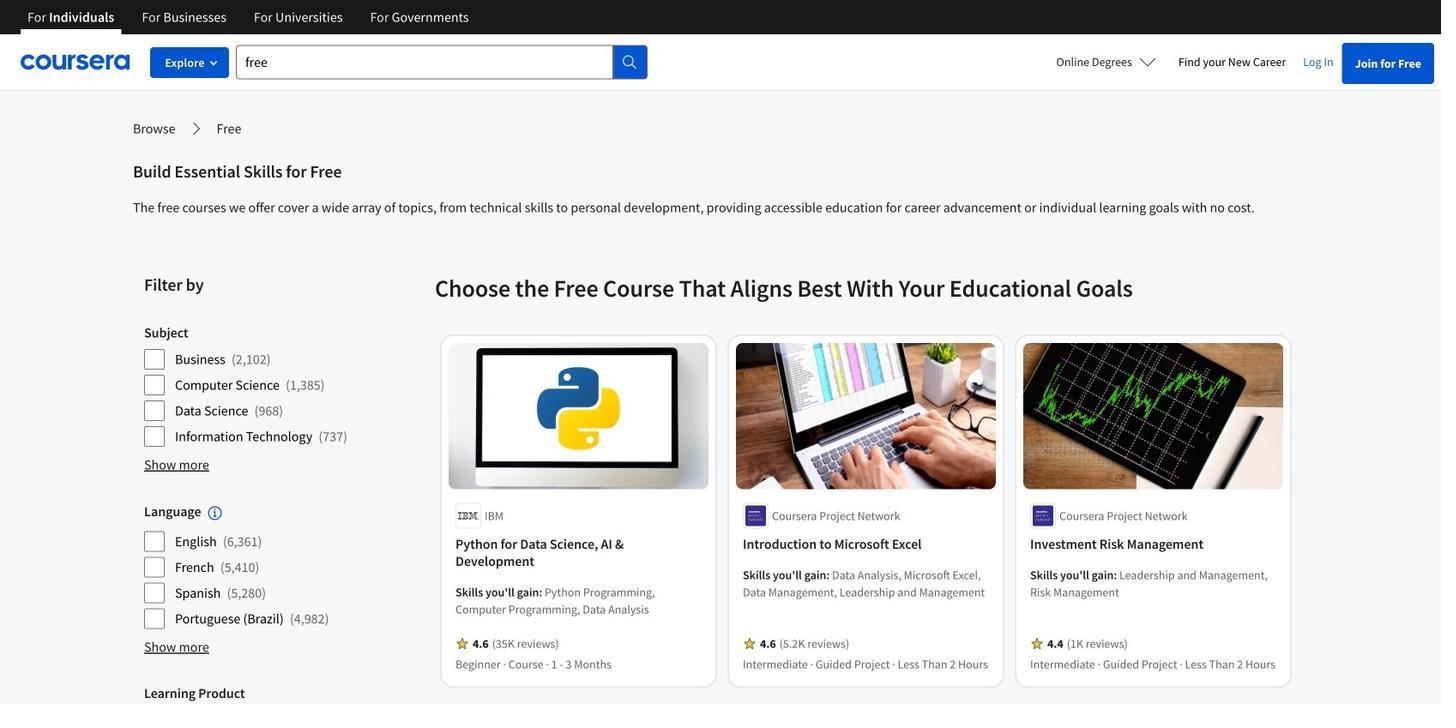 Task type: vqa. For each thing, say whether or not it's contained in the screenshot.
Information about this filter group IMAGE
yes



Task type: locate. For each thing, give the bounding box(es) containing it.
0 vertical spatial group
[[144, 324, 425, 448]]

What do you want to learn? text field
[[236, 45, 614, 79]]

1 vertical spatial group
[[144, 503, 425, 630]]

group
[[144, 324, 425, 448], [144, 503, 425, 630]]

None search field
[[236, 45, 648, 79]]

information about this filter group image
[[208, 507, 222, 520]]



Task type: describe. For each thing, give the bounding box(es) containing it.
2 group from the top
[[144, 503, 425, 630]]

coursera image
[[21, 48, 130, 76]]

banner navigation
[[14, 0, 483, 34]]

1 group from the top
[[144, 324, 425, 448]]



